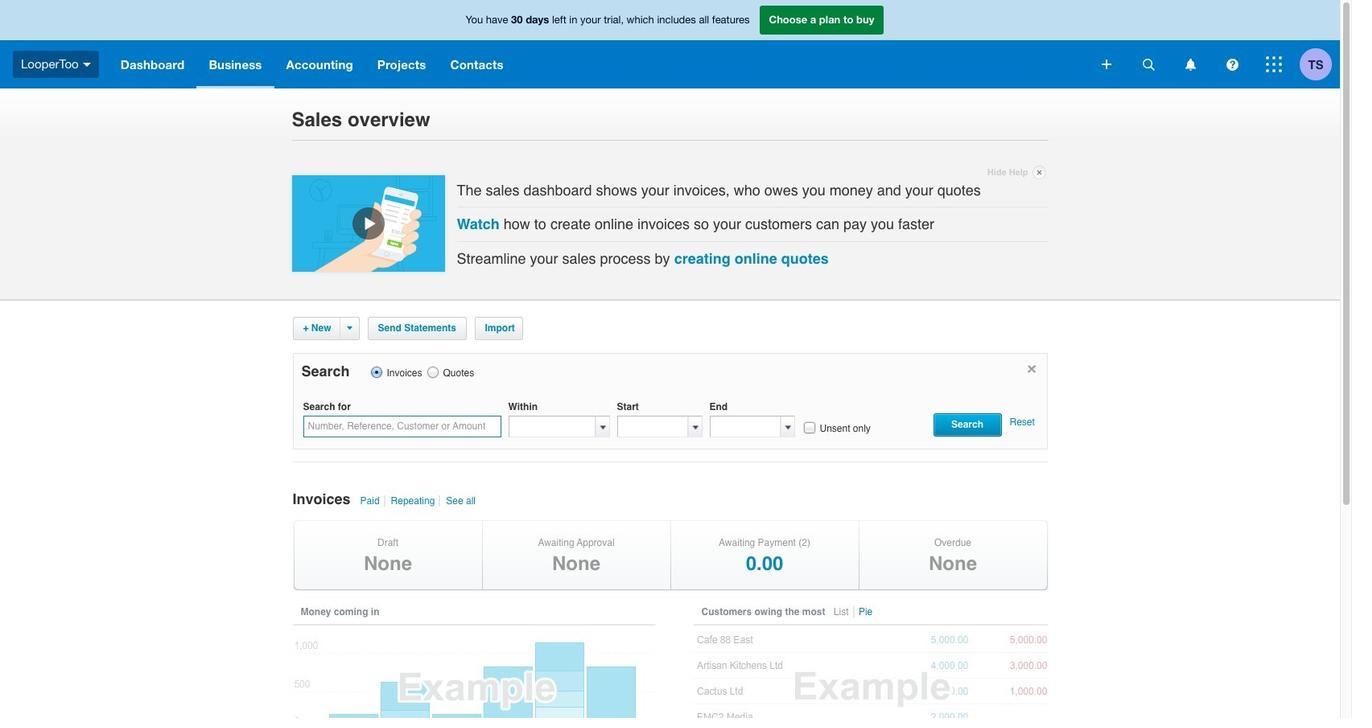 Task type: vqa. For each thing, say whether or not it's contained in the screenshot.
text field
yes



Task type: locate. For each thing, give the bounding box(es) containing it.
svg image
[[1266, 56, 1282, 72], [1143, 58, 1155, 70], [1102, 60, 1112, 69], [83, 63, 91, 67]]

2 svg image from the left
[[1226, 58, 1239, 70]]

0 horizontal spatial svg image
[[1185, 58, 1196, 70]]

1 horizontal spatial svg image
[[1226, 58, 1239, 70]]

None text field
[[508, 416, 595, 438], [710, 416, 780, 438], [508, 416, 595, 438], [710, 416, 780, 438]]

banner
[[0, 0, 1340, 89]]

None button
[[369, 366, 384, 380], [425, 366, 440, 380], [802, 421, 817, 436], [369, 366, 384, 380], [425, 366, 440, 380], [802, 421, 817, 436]]

svg image
[[1185, 58, 1196, 70], [1226, 58, 1239, 70]]

None text field
[[617, 416, 688, 438]]



Task type: describe. For each thing, give the bounding box(es) containing it.
1 svg image from the left
[[1185, 58, 1196, 70]]

Number, Reference, Customer or Amount text field
[[303, 416, 501, 438]]



